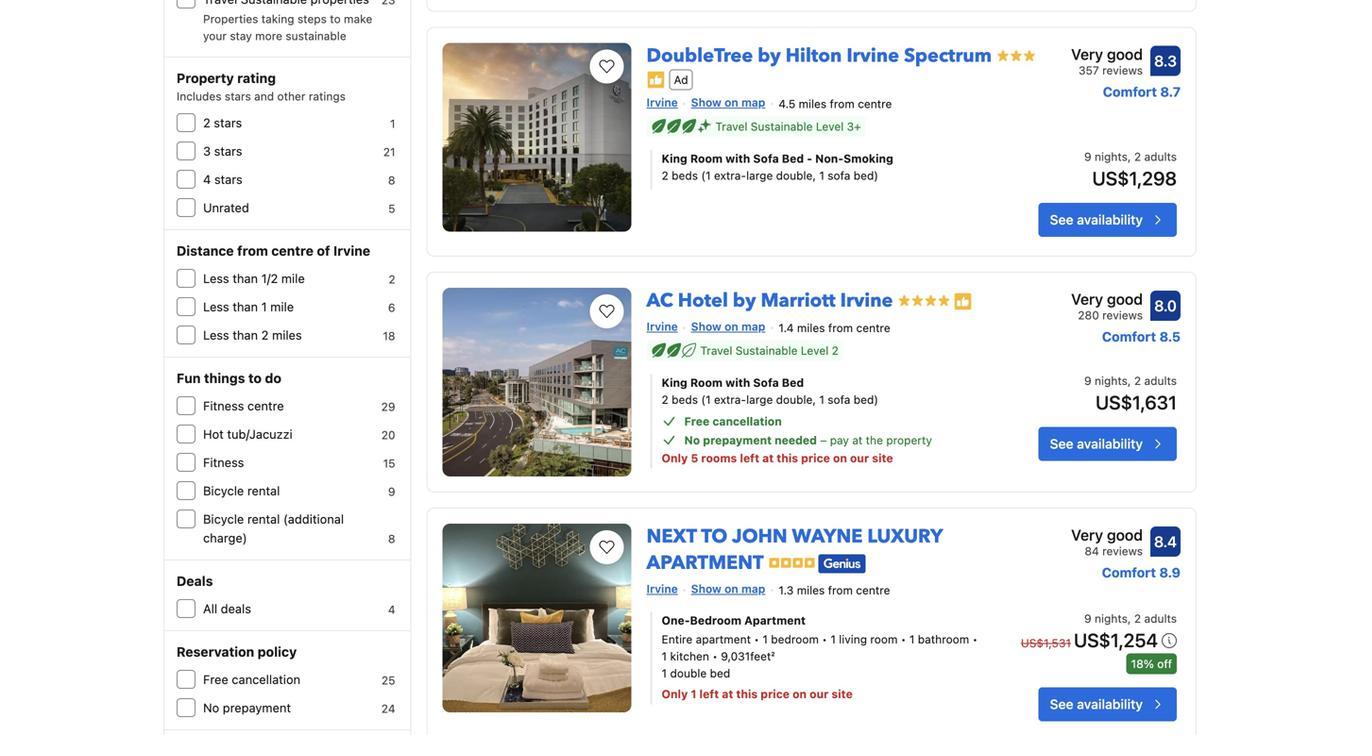 Task type: describe. For each thing, give the bounding box(es) containing it.
on down pay
[[833, 452, 847, 465]]

sustainable
[[286, 29, 346, 43]]

non-
[[815, 152, 844, 165]]

room for king room with sofa bed - non-smoking 2 beds (1 extra-large double, 1 sofa bed)
[[690, 152, 723, 165]]

show for hotel
[[691, 320, 722, 333]]

centre left of
[[271, 243, 314, 259]]

distance
[[177, 243, 234, 259]]

1 vertical spatial at
[[762, 452, 774, 465]]

availability for next to john wayne luxury apartment
[[1077, 697, 1143, 713]]

24
[[381, 703, 395, 716]]

rental for bicycle rental
[[247, 484, 280, 498]]

prepayment for no prepayment needed – pay at the property
[[703, 434, 772, 447]]

king room with sofa bed
[[662, 376, 804, 389]]

the
[[866, 434, 883, 447]]

steps
[[298, 12, 327, 26]]

show on map for hotel
[[691, 320, 765, 333]]

to
[[701, 524, 728, 550]]

stay
[[230, 29, 252, 43]]

• down one-bedroom apartment link
[[822, 633, 827, 646]]

doubletree by hilton irvine spectrum image
[[443, 43, 632, 232]]

see availability link for ac hotel by marriott irvine
[[1039, 427, 1177, 461]]

1 horizontal spatial free
[[684, 415, 710, 428]]

this property is part of our preferred partner programme. it is committed to providing commendable service and good value. it will pay us a higher commission if you make a booking. image for ac hotel by marriott irvine
[[954, 292, 972, 311]]

1 down king room with sofa bed link
[[819, 393, 825, 407]]

comfort 8.7
[[1103, 84, 1181, 100]]

on inside one-bedroom apartment entire apartment • 1 bedroom • 1 living room • 1 bathroom • 1 kitchen • 9,031feet² 1 double bed only 1 left at this price on our site
[[793, 688, 807, 701]]

18% off
[[1131, 658, 1172, 671]]

doubletree by hilton irvine spectrum link
[[647, 35, 992, 69]]

15
[[383, 457, 395, 470]]

8.5
[[1160, 329, 1181, 345]]

• right bathroom on the right bottom of the page
[[973, 633, 978, 646]]

2 horizontal spatial at
[[852, 434, 863, 447]]

1 down "entire"
[[662, 650, 667, 663]]

3+
[[847, 120, 861, 133]]

centre for ac hotel by marriott irvine
[[856, 321, 890, 335]]

, for doubletree by hilton irvine spectrum
[[1128, 150, 1131, 163]]

scored 8.0 element
[[1151, 291, 1181, 321]]

2 bed) from the top
[[854, 393, 878, 407]]

irvine right of
[[333, 243, 370, 259]]

left inside one-bedroom apartment entire apartment • 1 bedroom • 1 living room • 1 bathroom • 1 kitchen • 9,031feet² 1 double bed only 1 left at this price on our site
[[700, 688, 719, 701]]

• up bed
[[712, 650, 718, 663]]

king room with sofa bed link
[[662, 374, 981, 391]]

1.4
[[779, 321, 794, 335]]

hot
[[203, 427, 224, 442]]

• up 9,031feet²
[[754, 633, 759, 646]]

less than 1/2 mile
[[203, 272, 305, 286]]

see for ac hotel by marriott irvine
[[1050, 436, 1074, 452]]

next to john wayne luxury apartment link
[[647, 517, 943, 577]]

mile for less than 1/2 mile
[[281, 272, 305, 286]]

our inside one-bedroom apartment entire apartment • 1 bedroom • 1 living room • 1 bathroom • 1 kitchen • 9,031feet² 1 double bed only 1 left at this price on our site
[[810, 688, 829, 701]]

double, inside king room with sofa bed - non-smoking 2 beds (1 extra-large double, 1 sofa bed)
[[776, 169, 816, 182]]

25
[[382, 674, 395, 688]]

see availability for doubletree by hilton irvine spectrum
[[1050, 212, 1143, 228]]

bathroom
[[918, 633, 969, 646]]

9 nights , 2 adults us$1,631
[[1084, 374, 1177, 414]]

price inside one-bedroom apartment entire apartment • 1 bedroom • 1 living room • 1 bathroom • 1 kitchen • 9,031feet² 1 double bed only 1 left at this price on our site
[[761, 688, 790, 701]]

doubletree by hilton irvine spectrum
[[647, 43, 992, 69]]

1 horizontal spatial site
[[872, 452, 893, 465]]

travel sustainable level 3+
[[716, 120, 861, 133]]

1 right "room"
[[909, 633, 915, 646]]

make
[[344, 12, 372, 26]]

stars for 4 stars
[[214, 172, 243, 187]]

1 horizontal spatial this
[[777, 452, 798, 465]]

this property is part of our preferred partner programme. it is committed to providing commendable service and good value. it will pay us a higher commission if you make a booking. image for doubletree by hilton irvine spectrum
[[647, 71, 666, 89]]

room for king room with sofa bed
[[690, 376, 723, 389]]

level for irvine
[[816, 120, 844, 133]]

sofa for king room with sofa bed - non-smoking 2 beds (1 extra-large double, 1 sofa bed)
[[753, 152, 779, 165]]

(1 inside king room with sofa bed - non-smoking 2 beds (1 extra-large double, 1 sofa bed)
[[701, 169, 711, 182]]

centre down do
[[247, 399, 284, 413]]

on for hilton
[[725, 96, 738, 109]]

one-
[[662, 614, 690, 628]]

ac hotel by marriott irvine link
[[647, 281, 893, 314]]

8 for bicycle rental (additional charge)
[[388, 533, 395, 546]]

9 for 9 nights , 2 adults us$1,298
[[1084, 150, 1092, 163]]

us$1,298
[[1092, 167, 1177, 189]]

show on map for by
[[691, 96, 765, 109]]

this inside one-bedroom apartment entire apartment • 1 bedroom • 1 living room • 1 bathroom • 1 kitchen • 9,031feet² 1 double bed only 1 left at this price on our site
[[736, 688, 758, 701]]

1 down apartment
[[763, 633, 768, 646]]

than for 2
[[233, 328, 258, 342]]

9 nights , 2 adults
[[1084, 612, 1177, 626]]

king room with sofa bed - non-smoking link
[[662, 150, 981, 167]]

this property is part of our preferred partner programme. it is committed to providing commendable service and good value. it will pay us a higher commission if you make a booking. image
[[647, 71, 666, 89]]

less than 1 mile
[[203, 300, 294, 314]]

1/2
[[261, 272, 278, 286]]

smoking
[[844, 152, 893, 165]]

irvine inside doubletree by hilton irvine spectrum link
[[847, 43, 899, 69]]

sofa for king room with sofa bed
[[753, 376, 779, 389]]

0 vertical spatial by
[[758, 43, 781, 69]]

miles for ac
[[797, 321, 825, 335]]

-
[[807, 152, 812, 165]]

bedroom
[[690, 614, 742, 628]]

sustainable for by
[[736, 344, 798, 357]]

pay
[[830, 434, 849, 447]]

apartment
[[744, 614, 806, 628]]

nights for spectrum
[[1095, 150, 1128, 163]]

4.5 miles from centre
[[779, 97, 892, 111]]

bicycle rental (additional charge)
[[203, 512, 344, 546]]

ad
[[674, 73, 688, 87]]

see for next to john wayne luxury apartment
[[1050, 697, 1074, 713]]

very for irvine
[[1071, 290, 1103, 308]]

280
[[1078, 309, 1099, 322]]

(additional
[[283, 512, 344, 527]]

property
[[886, 434, 932, 447]]

21
[[383, 145, 395, 159]]

1 horizontal spatial left
[[740, 452, 760, 465]]

distance from centre of irvine
[[177, 243, 370, 259]]

from for ac
[[828, 321, 853, 335]]

us$1,531
[[1021, 637, 1071, 650]]

1.3
[[779, 584, 794, 597]]

all deals
[[203, 602, 251, 616]]

availability for ac hotel by marriott irvine
[[1077, 436, 1143, 452]]

sustainable for hilton
[[751, 120, 813, 133]]

comfort 8.5
[[1102, 329, 1181, 345]]

irvine down this property is part of our preferred partner programme. it is committed to providing commendable service and good value. it will pay us a higher commission if you make a booking. image
[[647, 96, 678, 109]]

beds inside king room with sofa bed - non-smoking 2 beds (1 extra-large double, 1 sofa bed)
[[672, 169, 698, 182]]

nights for irvine
[[1095, 374, 1128, 388]]

9,031feet²
[[721, 650, 775, 663]]

0 horizontal spatial 5
[[388, 202, 395, 215]]

do
[[265, 371, 281, 386]]

2 sofa from the top
[[828, 393, 851, 407]]

8.9
[[1159, 565, 1181, 581]]

one-bedroom apartment link
[[662, 612, 981, 629]]

20
[[381, 429, 395, 442]]

than for 1
[[233, 300, 258, 314]]

1 only from the top
[[662, 452, 688, 465]]

reviews for spectrum
[[1102, 64, 1143, 77]]

less for less than 1 mile
[[203, 300, 229, 314]]

6
[[388, 301, 395, 315]]

from for doubletree
[[830, 97, 855, 111]]

and
[[254, 90, 274, 103]]

good for ac hotel by marriott irvine
[[1107, 290, 1143, 308]]

on for by
[[725, 320, 738, 333]]

3 nights from the top
[[1095, 612, 1128, 626]]

map for by
[[741, 96, 765, 109]]

0 horizontal spatial cancellation
[[232, 673, 300, 687]]

large inside king room with sofa bed - non-smoking 2 beds (1 extra-large double, 1 sofa bed)
[[746, 169, 773, 182]]

ratings
[[309, 90, 346, 103]]

, for ac hotel by marriott irvine
[[1128, 374, 1131, 388]]

1 left 'living'
[[831, 633, 836, 646]]

very good 280 reviews
[[1071, 290, 1143, 322]]

deals
[[177, 574, 213, 589]]

your
[[203, 29, 227, 43]]

8.3
[[1154, 52, 1177, 70]]

adults for doubletree by hilton irvine spectrum
[[1144, 150, 1177, 163]]

living
[[839, 633, 867, 646]]

very good element for luxury
[[1071, 524, 1143, 547]]

0 vertical spatial our
[[850, 452, 869, 465]]

1 horizontal spatial 5
[[691, 452, 698, 465]]

–
[[820, 434, 827, 447]]

0 horizontal spatial to
[[248, 371, 262, 386]]

2 large from the top
[[746, 393, 773, 407]]

see availability link for doubletree by hilton irvine spectrum
[[1039, 203, 1177, 237]]

4.5
[[779, 97, 796, 111]]

very good 84 reviews
[[1071, 527, 1143, 558]]

9 for 9 nights , 2 adults
[[1084, 612, 1092, 626]]

84
[[1085, 545, 1099, 558]]

map for to
[[741, 583, 765, 596]]

• right "room"
[[901, 633, 906, 646]]

0 horizontal spatial free cancellation
[[203, 673, 300, 687]]

hilton
[[786, 43, 842, 69]]

level for marriott
[[801, 344, 829, 357]]

less for less than 2 miles
[[203, 328, 229, 342]]

rating
[[237, 70, 276, 86]]

king for king room with sofa bed - non-smoking 2 beds (1 extra-large double, 1 sofa bed)
[[662, 152, 687, 165]]

taking
[[261, 12, 294, 26]]

with for king room with sofa bed - non-smoking 2 beds (1 extra-large double, 1 sofa bed)
[[726, 152, 750, 165]]

king for king room with sofa bed
[[662, 376, 687, 389]]

sofa inside king room with sofa bed - non-smoking 2 beds (1 extra-large double, 1 sofa bed)
[[828, 169, 851, 182]]

map for hotel
[[741, 320, 765, 333]]

very for spectrum
[[1071, 45, 1103, 63]]

next
[[647, 524, 697, 550]]

property
[[177, 70, 234, 86]]

all
[[203, 602, 217, 616]]

1 vertical spatial free
[[203, 673, 228, 687]]

irvine inside ac hotel by marriott irvine link
[[840, 288, 893, 314]]

comfort 8.9
[[1102, 565, 1181, 581]]



Task type: locate. For each thing, give the bounding box(es) containing it.
0 vertical spatial very good element
[[1071, 43, 1143, 66]]

fitness down hot
[[203, 456, 244, 470]]

1.3 miles from centre
[[779, 584, 890, 597]]

free
[[684, 415, 710, 428], [203, 673, 228, 687]]

1 room from the top
[[690, 152, 723, 165]]

things
[[204, 371, 245, 386]]

1 vertical spatial very
[[1071, 290, 1103, 308]]

property group
[[427, 0, 1197, 12]]

1 vertical spatial large
[[746, 393, 773, 407]]

by
[[758, 43, 781, 69], [733, 288, 756, 314]]

see for doubletree by hilton irvine spectrum
[[1050, 212, 1074, 228]]

left down bed
[[700, 688, 719, 701]]

0 vertical spatial 8
[[388, 174, 395, 187]]

bed up "2 beds (1 extra-large double, 1 sofa bed)" at the bottom
[[782, 376, 804, 389]]

room inside king room with sofa bed - non-smoking 2 beds (1 extra-large double, 1 sofa bed)
[[690, 152, 723, 165]]

1 adults from the top
[[1144, 150, 1177, 163]]

very good element for spectrum
[[1071, 43, 1143, 66]]

1 fitness from the top
[[203, 399, 244, 413]]

1 with from the top
[[726, 152, 750, 165]]

map left 1.3
[[741, 583, 765, 596]]

cancellation
[[713, 415, 782, 428], [232, 673, 300, 687]]

1 good from the top
[[1107, 45, 1143, 63]]

miles up do
[[272, 328, 302, 342]]

2 vertical spatial nights
[[1095, 612, 1128, 626]]

8 for 4 stars
[[388, 174, 395, 187]]

rooms
[[701, 452, 737, 465]]

2 inside the 9 nights , 2 adults us$1,298
[[1134, 150, 1141, 163]]

property rating includes stars and other ratings
[[177, 70, 346, 103]]

stars for 2 stars
[[214, 116, 242, 130]]

0 horizontal spatial our
[[810, 688, 829, 701]]

prepayment down the reservation policy
[[223, 701, 291, 716]]

reviews inside very good 280 reviews
[[1102, 309, 1143, 322]]

0 vertical spatial show
[[691, 96, 722, 109]]

0 vertical spatial sofa
[[828, 169, 851, 182]]

0 vertical spatial see availability link
[[1039, 203, 1177, 237]]

miles right 1.4
[[797, 321, 825, 335]]

map
[[741, 96, 765, 109], [741, 320, 765, 333], [741, 583, 765, 596]]

level down 4.5 miles from centre in the right of the page
[[816, 120, 844, 133]]

miles for next
[[797, 584, 825, 597]]

9 for 9
[[388, 486, 395, 499]]

2 vertical spatial see availability
[[1050, 697, 1143, 713]]

1 vertical spatial with
[[726, 376, 750, 389]]

1 vertical spatial sofa
[[828, 393, 851, 407]]

show for to
[[691, 583, 722, 596]]

availability
[[1077, 212, 1143, 228], [1077, 436, 1143, 452], [1077, 697, 1143, 713]]

2 (1 from the top
[[701, 393, 711, 407]]

see availability for ac hotel by marriott irvine
[[1050, 436, 1143, 452]]

very up the 280
[[1071, 290, 1103, 308]]

at left the
[[852, 434, 863, 447]]

from
[[830, 97, 855, 111], [237, 243, 268, 259], [828, 321, 853, 335], [828, 584, 853, 597]]

from down 'marriott'
[[828, 321, 853, 335]]

2 vertical spatial comfort
[[1102, 565, 1156, 581]]

2 vertical spatial at
[[722, 688, 733, 701]]

map up travel sustainable level 2
[[741, 320, 765, 333]]

1 show on map from the top
[[691, 96, 765, 109]]

very good element up comfort 8.9
[[1071, 524, 1143, 547]]

5 down 21
[[388, 202, 395, 215]]

0 vertical spatial adults
[[1144, 150, 1177, 163]]

very good element up comfort 8.5
[[1071, 288, 1143, 311]]

2 availability from the top
[[1077, 436, 1143, 452]]

rental inside bicycle rental (additional charge)
[[247, 512, 280, 527]]

travel for hotel
[[700, 344, 732, 357]]

needed
[[775, 434, 817, 447]]

adults inside the 9 nights , 2 adults us$1,298
[[1144, 150, 1177, 163]]

1 very good element from the top
[[1071, 43, 1143, 66]]

stars up unrated
[[214, 172, 243, 187]]

0 vertical spatial (1
[[701, 169, 711, 182]]

apartment
[[647, 551, 764, 577]]

less down distance at left top
[[203, 272, 229, 286]]

1 reviews from the top
[[1102, 64, 1143, 77]]

1 sofa from the top
[[753, 152, 779, 165]]

at inside one-bedroom apartment entire apartment • 1 bedroom • 1 living room • 1 bathroom • 1 kitchen • 9,031feet² 1 double bed only 1 left at this price on our site
[[722, 688, 733, 701]]

2 see from the top
[[1050, 436, 1074, 452]]

1 beds from the top
[[672, 169, 698, 182]]

john
[[732, 524, 788, 550]]

large
[[746, 169, 773, 182], [746, 393, 773, 407]]

1 horizontal spatial by
[[758, 43, 781, 69]]

2 inside 9 nights , 2 adults us$1,631
[[1134, 374, 1141, 388]]

1 less from the top
[[203, 272, 229, 286]]

stars right 3
[[214, 144, 242, 158]]

large down travel sustainable level 3+
[[746, 169, 773, 182]]

2 vertical spatial very
[[1071, 527, 1103, 545]]

reviews for irvine
[[1102, 309, 1143, 322]]

9 for 9 nights , 2 adults us$1,631
[[1084, 374, 1092, 388]]

with inside king room with sofa bed - non-smoking 2 beds (1 extra-large double, 1 sofa bed)
[[726, 152, 750, 165]]

9 down 357
[[1084, 150, 1092, 163]]

site
[[872, 452, 893, 465], [832, 688, 853, 701]]

1 vertical spatial room
[[690, 376, 723, 389]]

with for king room with sofa bed
[[726, 376, 750, 389]]

1 rental from the top
[[247, 484, 280, 498]]

1 vertical spatial 8
[[388, 533, 395, 546]]

8.0
[[1154, 297, 1177, 315]]

1 vertical spatial mile
[[270, 300, 294, 314]]

see availability down us$1,631
[[1050, 436, 1143, 452]]

king inside king room with sofa bed - non-smoking 2 beds (1 extra-large double, 1 sofa bed)
[[662, 152, 687, 165]]

good inside very good 280 reviews
[[1107, 290, 1143, 308]]

see availability
[[1050, 212, 1143, 228], [1050, 436, 1143, 452], [1050, 697, 1143, 713]]

1 very from the top
[[1071, 45, 1103, 63]]

very good element
[[1071, 43, 1143, 66], [1071, 288, 1143, 311], [1071, 524, 1143, 547]]

1 bed) from the top
[[854, 169, 878, 182]]

0 vertical spatial price
[[801, 452, 830, 465]]

2 sofa from the top
[[753, 376, 779, 389]]

2 vertical spatial adults
[[1144, 612, 1177, 626]]

nights up us$1,631
[[1095, 374, 1128, 388]]

2 see availability from the top
[[1050, 436, 1143, 452]]

very
[[1071, 45, 1103, 63], [1071, 290, 1103, 308], [1071, 527, 1103, 545]]

king inside king room with sofa bed link
[[662, 376, 687, 389]]

reservation
[[177, 645, 254, 660]]

on for john
[[725, 583, 738, 596]]

0 vertical spatial bed
[[782, 152, 804, 165]]

4 for 4
[[388, 604, 395, 617]]

prepayment up rooms
[[703, 434, 772, 447]]

availability down "18%"
[[1077, 697, 1143, 713]]

fitness for fitness centre
[[203, 399, 244, 413]]

bed for king room with sofa bed
[[782, 376, 804, 389]]

very up 84
[[1071, 527, 1103, 545]]

1 down 1/2
[[261, 300, 267, 314]]

3 show on map from the top
[[691, 583, 765, 596]]

prepayment for no prepayment
[[223, 701, 291, 716]]

includes
[[177, 90, 221, 103]]

adults inside 9 nights , 2 adults us$1,631
[[1144, 374, 1177, 388]]

large down king room with sofa bed
[[746, 393, 773, 407]]

3 than from the top
[[233, 328, 258, 342]]

genius discounts available at this property. image
[[819, 555, 866, 574], [819, 555, 866, 574]]

this down needed
[[777, 452, 798, 465]]

9 down 15
[[388, 486, 395, 499]]

deals
[[221, 602, 251, 616]]

sustainable down 4.5
[[751, 120, 813, 133]]

8 down 15
[[388, 533, 395, 546]]

this down 9,031feet²
[[736, 688, 758, 701]]

centre for doubletree by hilton irvine spectrum
[[858, 97, 892, 111]]

irvine down the 'ac'
[[647, 320, 678, 333]]

nights inside the 9 nights , 2 adults us$1,298
[[1095, 150, 1128, 163]]

1 extra- from the top
[[714, 169, 746, 182]]

1 horizontal spatial free cancellation
[[684, 415, 782, 428]]

only inside one-bedroom apartment entire apartment • 1 bedroom • 1 living room • 1 bathroom • 1 kitchen • 9,031feet² 1 double bed only 1 left at this price on our site
[[662, 688, 688, 701]]

see availability down us$1,298
[[1050, 212, 1143, 228]]

next to john wayne luxury apartment
[[647, 524, 943, 577]]

fitness centre
[[203, 399, 284, 413]]

stars for 3 stars
[[214, 144, 242, 158]]

with up "2 beds (1 extra-large double, 1 sofa bed)" at the bottom
[[726, 376, 750, 389]]

price down 9,031feet²
[[761, 688, 790, 701]]

scored 8.3 element
[[1151, 46, 1181, 76]]

rental up bicycle rental (additional charge) in the bottom of the page
[[247, 484, 280, 498]]

nights inside 9 nights , 2 adults us$1,631
[[1095, 374, 1128, 388]]

3 , from the top
[[1128, 612, 1131, 626]]

this property is part of our preferred partner programme. it is committed to providing commendable service and good value. it will pay us a higher commission if you make a booking. image
[[647, 71, 666, 89], [954, 292, 972, 311], [954, 292, 972, 311]]

1.4 miles from centre
[[779, 321, 890, 335]]

doubletree
[[647, 43, 753, 69]]

see availability link for next to john wayne luxury apartment
[[1039, 688, 1177, 722]]

next to john wayne luxury apartment image
[[443, 524, 632, 713]]

0 vertical spatial room
[[690, 152, 723, 165]]

1 8 from the top
[[388, 174, 395, 187]]

1 vertical spatial see availability
[[1050, 436, 1143, 452]]

2 very from the top
[[1071, 290, 1103, 308]]

1 bed from the top
[[782, 152, 804, 165]]

travel for by
[[716, 120, 748, 133]]

0 vertical spatial bicycle
[[203, 484, 244, 498]]

reviews inside very good 357 reviews
[[1102, 64, 1143, 77]]

29
[[381, 401, 395, 414]]

good
[[1107, 45, 1143, 63], [1107, 290, 1143, 308], [1107, 527, 1143, 545]]

2 see availability link from the top
[[1039, 427, 1177, 461]]

miles for doubletree
[[799, 97, 827, 111]]

0 horizontal spatial 4
[[203, 172, 211, 187]]

1 vertical spatial (1
[[701, 393, 711, 407]]

on left 4.5
[[725, 96, 738, 109]]

1 see from the top
[[1050, 212, 1074, 228]]

than down the less than 1 mile at the top left of the page
[[233, 328, 258, 342]]

extra- inside king room with sofa bed - non-smoking 2 beds (1 extra-large double, 1 sofa bed)
[[714, 169, 746, 182]]

1 inside king room with sofa bed - non-smoking 2 beds (1 extra-large double, 1 sofa bed)
[[819, 169, 825, 182]]

1 availability from the top
[[1077, 212, 1143, 228]]

mile down 1/2
[[270, 300, 294, 314]]

very up 357
[[1071, 45, 1103, 63]]

1 vertical spatial good
[[1107, 290, 1143, 308]]

4 for 4 stars
[[203, 172, 211, 187]]

0 vertical spatial mile
[[281, 272, 305, 286]]

marriott
[[761, 288, 836, 314]]

2 double, from the top
[[776, 393, 816, 407]]

2 bed from the top
[[782, 376, 804, 389]]

sofa
[[828, 169, 851, 182], [828, 393, 851, 407]]

luxury
[[868, 524, 943, 550]]

policy
[[258, 645, 297, 660]]

at down no prepayment needed – pay at the property in the right of the page
[[762, 452, 774, 465]]

2 vertical spatial reviews
[[1102, 545, 1143, 558]]

1 vertical spatial by
[[733, 288, 756, 314]]

very inside very good 280 reviews
[[1071, 290, 1103, 308]]

from up 'less than 1/2 mile'
[[237, 243, 268, 259]]

3 good from the top
[[1107, 527, 1143, 545]]

site down 'living'
[[832, 688, 853, 701]]

to
[[330, 12, 341, 26], [248, 371, 262, 386]]

scored 8.4 element
[[1151, 527, 1181, 557]]

2 bicycle from the top
[[203, 512, 244, 527]]

miles
[[799, 97, 827, 111], [797, 321, 825, 335], [272, 328, 302, 342], [797, 584, 825, 597]]

prepayment
[[703, 434, 772, 447], [223, 701, 291, 716]]

1 vertical spatial nights
[[1095, 374, 1128, 388]]

9 inside the 9 nights , 2 adults us$1,298
[[1084, 150, 1092, 163]]

bicycle for bicycle rental (additional charge)
[[203, 512, 244, 527]]

price
[[801, 452, 830, 465], [761, 688, 790, 701]]

9 inside 9 nights , 2 adults us$1,631
[[1084, 374, 1092, 388]]

at down bed
[[722, 688, 733, 701]]

bed) inside king room with sofa bed - non-smoking 2 beds (1 extra-large double, 1 sofa bed)
[[854, 169, 878, 182]]

no prepayment needed – pay at the property
[[684, 434, 932, 447]]

3 map from the top
[[741, 583, 765, 596]]

9 down the 280
[[1084, 374, 1092, 388]]

cancellation down policy
[[232, 673, 300, 687]]

travel up king room with sofa bed - non-smoking 2 beds (1 extra-large double, 1 sofa bed)
[[716, 120, 748, 133]]

1 show from the top
[[691, 96, 722, 109]]

1 see availability link from the top
[[1039, 203, 1177, 237]]

properties
[[203, 12, 258, 26]]

2 extra- from the top
[[714, 393, 746, 407]]

1 horizontal spatial our
[[850, 452, 869, 465]]

0 vertical spatial left
[[740, 452, 760, 465]]

show for by
[[691, 96, 722, 109]]

1 vertical spatial left
[[700, 688, 719, 701]]

site inside one-bedroom apartment entire apartment • 1 bedroom • 1 living room • 1 bathroom • 1 kitchen • 9,031feet² 1 double bed only 1 left at this price on our site
[[832, 688, 853, 701]]

off
[[1157, 658, 1172, 671]]

3 reviews from the top
[[1102, 545, 1143, 558]]

bicycle for bicycle rental
[[203, 484, 244, 498]]

bed inside king room with sofa bed - non-smoking 2 beds (1 extra-large double, 1 sofa bed)
[[782, 152, 804, 165]]

king down ad on the top of page
[[662, 152, 687, 165]]

no prepayment
[[203, 701, 291, 716]]

nights up us$1,254
[[1095, 612, 1128, 626]]

2 map from the top
[[741, 320, 765, 333]]

this
[[777, 452, 798, 465], [736, 688, 758, 701]]

1 vertical spatial see availability link
[[1039, 427, 1177, 461]]

9 nights , 2 adults us$1,298
[[1084, 150, 1177, 189]]

show down the "hotel"
[[691, 320, 722, 333]]

properties taking steps to make your stay more sustainable
[[203, 12, 372, 43]]

0 vertical spatial comfort
[[1103, 84, 1157, 100]]

wayne
[[792, 524, 863, 550]]

, inside the 9 nights , 2 adults us$1,298
[[1128, 150, 1131, 163]]

1 vertical spatial bed
[[782, 376, 804, 389]]

0 vertical spatial map
[[741, 96, 765, 109]]

2 nights from the top
[[1095, 374, 1128, 388]]

rental down bicycle rental
[[247, 512, 280, 527]]

3 adults from the top
[[1144, 612, 1177, 626]]

2 room from the top
[[690, 376, 723, 389]]

bed) down smoking
[[854, 169, 878, 182]]

, up us$1,298
[[1128, 150, 1131, 163]]

2 adults from the top
[[1144, 374, 1177, 388]]

0 vertical spatial free cancellation
[[684, 415, 782, 428]]

sofa down travel sustainable level 3+
[[753, 152, 779, 165]]

ac hotel by marriott irvine image
[[443, 288, 632, 477]]

tub/jacuzzi
[[227, 427, 293, 442]]

2 reviews from the top
[[1102, 309, 1143, 322]]

1 horizontal spatial no
[[684, 434, 700, 447]]

good left the 8.3
[[1107, 45, 1143, 63]]

miles right 1.3
[[797, 584, 825, 597]]

very for luxury
[[1071, 527, 1103, 545]]

1 vertical spatial bicycle
[[203, 512, 244, 527]]

rental
[[247, 484, 280, 498], [247, 512, 280, 527]]

0 vertical spatial free
[[684, 415, 710, 428]]

1 vertical spatial comfort
[[1102, 329, 1156, 345]]

1 vertical spatial ,
[[1128, 374, 1131, 388]]

0 vertical spatial prepayment
[[703, 434, 772, 447]]

0 horizontal spatial site
[[832, 688, 853, 701]]

travel sustainable level 2
[[700, 344, 839, 357]]

spectrum
[[904, 43, 992, 69]]

stars up 3 stars at the left top of page
[[214, 116, 242, 130]]

sofa down 'non-'
[[828, 169, 851, 182]]

0 vertical spatial site
[[872, 452, 893, 465]]

more
[[255, 29, 282, 43]]

3 see availability from the top
[[1050, 697, 1143, 713]]

less down the less than 1 mile at the top left of the page
[[203, 328, 229, 342]]

0 vertical spatial only
[[662, 452, 688, 465]]

less than 2 miles
[[203, 328, 302, 342]]

irvine up one-
[[647, 583, 678, 596]]

mile for less than 1 mile
[[270, 300, 294, 314]]

2 show on map from the top
[[691, 320, 765, 333]]

availability down us$1,631
[[1077, 436, 1143, 452]]

2 good from the top
[[1107, 290, 1143, 308]]

0 vertical spatial nights
[[1095, 150, 1128, 163]]

, inside 9 nights , 2 adults us$1,631
[[1128, 374, 1131, 388]]

see availability for next to john wayne luxury apartment
[[1050, 697, 1143, 713]]

0 vertical spatial extra-
[[714, 169, 746, 182]]

2 8 from the top
[[388, 533, 395, 546]]

1 vertical spatial cancellation
[[232, 673, 300, 687]]

show on map down 'doubletree'
[[691, 96, 765, 109]]

rental for bicycle rental (additional charge)
[[247, 512, 280, 527]]

nights up us$1,298
[[1095, 150, 1128, 163]]

1 vertical spatial travel
[[700, 344, 732, 357]]

bicycle inside bicycle rental (additional charge)
[[203, 512, 244, 527]]

3 show from the top
[[691, 583, 722, 596]]

1 vertical spatial sofa
[[753, 376, 779, 389]]

0 vertical spatial see
[[1050, 212, 1074, 228]]

1 left the double
[[662, 667, 667, 680]]

1 large from the top
[[746, 169, 773, 182]]

4 up 25
[[388, 604, 395, 617]]

1 map from the top
[[741, 96, 765, 109]]

1 vertical spatial site
[[832, 688, 853, 701]]

availability down us$1,298
[[1077, 212, 1143, 228]]

travel up king room with sofa bed
[[700, 344, 732, 357]]

1 bicycle from the top
[[203, 484, 244, 498]]

very inside very good 357 reviews
[[1071, 45, 1103, 63]]

good inside very good 357 reviews
[[1107, 45, 1143, 63]]

2 fitness from the top
[[203, 456, 244, 470]]

0 horizontal spatial no
[[203, 701, 219, 716]]

to left make
[[330, 12, 341, 26]]

stars
[[225, 90, 251, 103], [214, 116, 242, 130], [214, 144, 242, 158], [214, 172, 243, 187]]

0 horizontal spatial this
[[736, 688, 758, 701]]

with
[[726, 152, 750, 165], [726, 376, 750, 389]]

0 vertical spatial show on map
[[691, 96, 765, 109]]

2 with from the top
[[726, 376, 750, 389]]

by left hilton
[[758, 43, 781, 69]]

see availability link
[[1039, 203, 1177, 237], [1039, 427, 1177, 461], [1039, 688, 1177, 722]]

on
[[725, 96, 738, 109], [725, 320, 738, 333], [833, 452, 847, 465], [725, 583, 738, 596], [793, 688, 807, 701]]

reviews inside very good 84 reviews
[[1102, 545, 1143, 558]]

2 vertical spatial less
[[203, 328, 229, 342]]

1 horizontal spatial price
[[801, 452, 830, 465]]

1 , from the top
[[1128, 150, 1131, 163]]

1 vertical spatial see
[[1050, 436, 1074, 452]]

reviews up comfort 8.9
[[1102, 545, 1143, 558]]

bed inside king room with sofa bed link
[[782, 376, 804, 389]]

reservation policy
[[177, 645, 297, 660]]

from for next
[[828, 584, 853, 597]]

less
[[203, 272, 229, 286], [203, 300, 229, 314], [203, 328, 229, 342]]

0 vertical spatial rental
[[247, 484, 280, 498]]

comfort down very good 280 reviews
[[1102, 329, 1156, 345]]

1 vertical spatial very good element
[[1071, 288, 1143, 311]]

comfort for ac hotel by marriott irvine
[[1102, 329, 1156, 345]]

1 nights from the top
[[1095, 150, 1128, 163]]

free cancellation down king room with sofa bed
[[684, 415, 782, 428]]

fun things to do
[[177, 371, 281, 386]]

9 up us$1,254
[[1084, 612, 1092, 626]]

king
[[662, 152, 687, 165], [662, 376, 687, 389]]

8.7
[[1160, 84, 1181, 100]]

2 beds (1 extra-large double, 1 sofa bed)
[[662, 393, 878, 407]]

2 rental from the top
[[247, 512, 280, 527]]

fun
[[177, 371, 201, 386]]

0 vertical spatial fitness
[[203, 399, 244, 413]]

centre for next to john wayne luxury apartment
[[856, 584, 890, 597]]

2 beds from the top
[[672, 393, 698, 407]]

1 king from the top
[[662, 152, 687, 165]]

1 sofa from the top
[[828, 169, 851, 182]]

3 very good element from the top
[[1071, 524, 1143, 547]]

5 left rooms
[[691, 452, 698, 465]]

less for less than 1/2 mile
[[203, 272, 229, 286]]

adults for ac hotel by marriott irvine
[[1144, 374, 1177, 388]]

sofa inside king room with sofa bed - non-smoking 2 beds (1 extra-large double, 1 sofa bed)
[[753, 152, 779, 165]]

2 very good element from the top
[[1071, 288, 1143, 311]]

1
[[390, 117, 395, 130], [819, 169, 825, 182], [261, 300, 267, 314], [819, 393, 825, 407], [763, 633, 768, 646], [831, 633, 836, 646], [909, 633, 915, 646], [662, 650, 667, 663], [662, 667, 667, 680], [691, 688, 697, 701]]

bed
[[710, 667, 730, 680]]

1 up 21
[[390, 117, 395, 130]]

(1
[[701, 169, 711, 182], [701, 393, 711, 407]]

1 than from the top
[[233, 272, 258, 286]]

with down travel sustainable level 3+
[[726, 152, 750, 165]]

adults up us$1,298
[[1144, 150, 1177, 163]]

good for next to john wayne luxury apartment
[[1107, 527, 1143, 545]]

on down the "hotel"
[[725, 320, 738, 333]]

1 vertical spatial adults
[[1144, 374, 1177, 388]]

2 vertical spatial show
[[691, 583, 722, 596]]

2 vertical spatial show on map
[[691, 583, 765, 596]]

sofa
[[753, 152, 779, 165], [753, 376, 779, 389]]

1 see availability from the top
[[1050, 212, 1143, 228]]

show on map
[[691, 96, 765, 109], [691, 320, 765, 333], [691, 583, 765, 596]]

1 down the double
[[691, 688, 697, 701]]

very good element for irvine
[[1071, 288, 1143, 311]]

2 , from the top
[[1128, 374, 1131, 388]]

2 vertical spatial see
[[1050, 697, 1074, 713]]

show on map down the "hotel"
[[691, 320, 765, 333]]

show on map for to
[[691, 583, 765, 596]]

fitness for fitness
[[203, 456, 244, 470]]

to inside properties taking steps to make your stay more sustainable
[[330, 12, 341, 26]]

0 vertical spatial travel
[[716, 120, 748, 133]]

1 vertical spatial level
[[801, 344, 829, 357]]

2 less from the top
[[203, 300, 229, 314]]

on down bedroom
[[793, 688, 807, 701]]

level
[[816, 120, 844, 133], [801, 344, 829, 357]]

3 less from the top
[[203, 328, 229, 342]]

fitness down things
[[203, 399, 244, 413]]

good inside very good 84 reviews
[[1107, 527, 1143, 545]]

2 than from the top
[[233, 300, 258, 314]]

kitchen
[[670, 650, 709, 663]]

comfort for doubletree by hilton irvine spectrum
[[1103, 84, 1157, 100]]

2 only from the top
[[662, 688, 688, 701]]

8
[[388, 174, 395, 187], [388, 533, 395, 546]]

free cancellation up no prepayment
[[203, 673, 300, 687]]

than for 1/2
[[233, 272, 258, 286]]

3 see availability link from the top
[[1039, 688, 1177, 722]]

1 down king room with sofa bed - non-smoking link
[[819, 169, 825, 182]]

see availability link down "18%"
[[1039, 688, 1177, 722]]

good for doubletree by hilton irvine spectrum
[[1107, 45, 1143, 63]]

free up rooms
[[684, 415, 710, 428]]

other
[[277, 90, 306, 103]]

bed for king room with sofa bed - non-smoking 2 beds (1 extra-large double, 1 sofa bed)
[[782, 152, 804, 165]]

availability for doubletree by hilton irvine spectrum
[[1077, 212, 1143, 228]]

0 vertical spatial reviews
[[1102, 64, 1143, 77]]

no for no prepayment
[[203, 701, 219, 716]]

•
[[754, 633, 759, 646], [822, 633, 827, 646], [901, 633, 906, 646], [973, 633, 978, 646], [712, 650, 718, 663]]

adults up off
[[1144, 612, 1177, 626]]

ac hotel by marriott irvine
[[647, 288, 893, 314]]

1 double, from the top
[[776, 169, 816, 182]]

2 king from the top
[[662, 376, 687, 389]]

0 vertical spatial cancellation
[[713, 415, 782, 428]]

double
[[670, 667, 707, 680]]

from up one-bedroom apartment link
[[828, 584, 853, 597]]

0 vertical spatial with
[[726, 152, 750, 165]]

2 show from the top
[[691, 320, 722, 333]]

1 vertical spatial only
[[662, 688, 688, 701]]

no for no prepayment needed – pay at the property
[[684, 434, 700, 447]]

reviews for luxury
[[1102, 545, 1143, 558]]

0 vertical spatial very
[[1071, 45, 1103, 63]]

comfort for next to john wayne luxury apartment
[[1102, 565, 1156, 581]]

0 vertical spatial double,
[[776, 169, 816, 182]]

very inside very good 84 reviews
[[1071, 527, 1103, 545]]

irvine right hilton
[[847, 43, 899, 69]]

1 vertical spatial 4
[[388, 604, 395, 617]]

3 availability from the top
[[1077, 697, 1143, 713]]

0 vertical spatial 4
[[203, 172, 211, 187]]

us$1,631
[[1096, 391, 1177, 414]]

1 vertical spatial beds
[[672, 393, 698, 407]]

stars inside property rating includes stars and other ratings
[[225, 90, 251, 103]]

1 horizontal spatial to
[[330, 12, 341, 26]]

1 (1 from the top
[[701, 169, 711, 182]]

on up "bedroom"
[[725, 583, 738, 596]]

2 vertical spatial see availability link
[[1039, 688, 1177, 722]]

2 inside king room with sofa bed - non-smoking 2 beds (1 extra-large double, 1 sofa bed)
[[662, 169, 669, 182]]

bicycle rental
[[203, 484, 280, 498]]

1 horizontal spatial 4
[[388, 604, 395, 617]]

only down the double
[[662, 688, 688, 701]]

3 see from the top
[[1050, 697, 1074, 713]]

0 vertical spatial king
[[662, 152, 687, 165]]

3 very from the top
[[1071, 527, 1103, 545]]

0 vertical spatial large
[[746, 169, 773, 182]]

0 vertical spatial than
[[233, 272, 258, 286]]

2 vertical spatial good
[[1107, 527, 1143, 545]]

1 vertical spatial extra-
[[714, 393, 746, 407]]

2 vertical spatial map
[[741, 583, 765, 596]]

ac
[[647, 288, 673, 314]]

1 vertical spatial 5
[[691, 452, 698, 465]]

adults
[[1144, 150, 1177, 163], [1144, 374, 1177, 388], [1144, 612, 1177, 626]]



Task type: vqa. For each thing, say whether or not it's contained in the screenshot.
topmost machine
no



